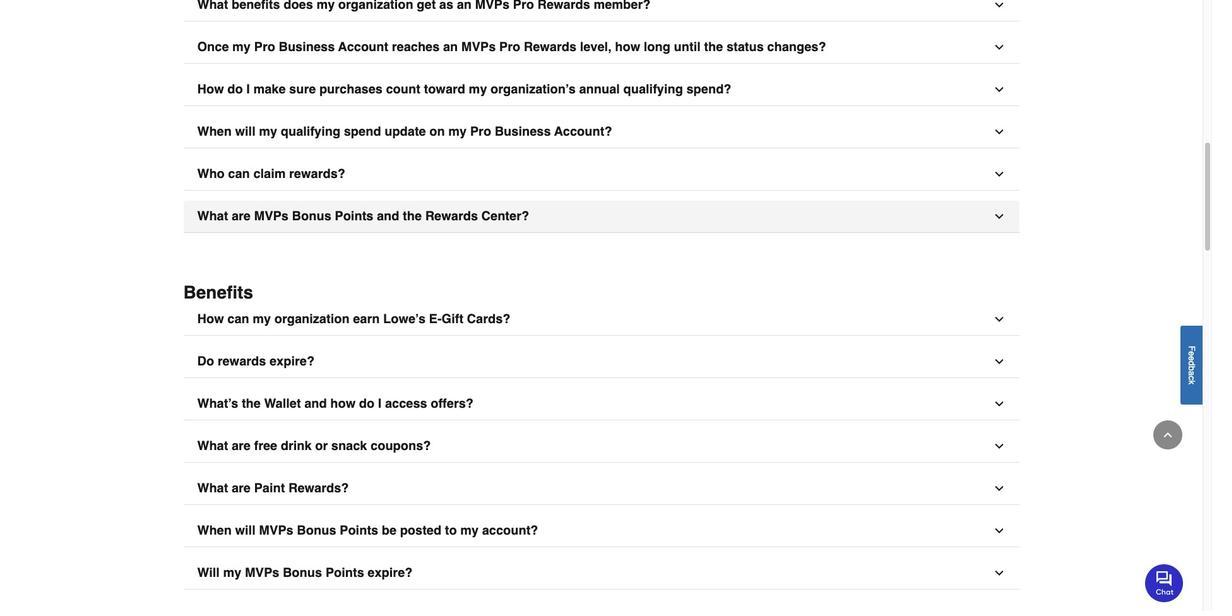 Task type: vqa. For each thing, say whether or not it's contained in the screenshot.
chevron down icon in the what are paint rewards? button
yes



Task type: locate. For each thing, give the bounding box(es) containing it.
chevron up image
[[1162, 429, 1175, 441]]

1 horizontal spatial the
[[403, 209, 422, 223]]

e up b
[[1187, 356, 1197, 361]]

1 vertical spatial rewards
[[425, 209, 478, 223]]

1 horizontal spatial do
[[359, 396, 375, 411]]

chevron down image for who can claim rewards?
[[993, 168, 1006, 180]]

f e e d b a c k button
[[1181, 326, 1203, 405]]

my right 'toward'
[[469, 82, 487, 96]]

chevron down image inside how do i make sure purchases count toward my organization's annual qualifying spend? button
[[993, 83, 1006, 96]]

1 horizontal spatial business
[[495, 124, 551, 139]]

what inside "button"
[[197, 481, 228, 495]]

what down what's
[[197, 439, 228, 453]]

posted
[[400, 523, 442, 538]]

how
[[615, 39, 641, 54], [330, 396, 356, 411]]

scroll to top element
[[1154, 421, 1183, 450]]

an
[[443, 39, 458, 54]]

1 horizontal spatial rewards
[[524, 39, 577, 54]]

what's
[[197, 396, 238, 411]]

1 vertical spatial what
[[197, 439, 228, 453]]

2 horizontal spatial the
[[704, 39, 723, 54]]

1 chevron down image from the top
[[993, 83, 1006, 96]]

chevron down image for how can my organization earn lowe's e-gift cards?
[[993, 313, 1006, 326]]

rewards left center?
[[425, 209, 478, 223]]

4 chevron down image from the top
[[993, 355, 1006, 368]]

2 when from the top
[[197, 523, 232, 538]]

1 will from the top
[[235, 124, 256, 139]]

who can claim rewards?
[[197, 166, 345, 181]]

2 vertical spatial what
[[197, 481, 228, 495]]

mvps right an
[[462, 39, 496, 54]]

when
[[197, 124, 232, 139], [197, 523, 232, 538]]

7 chevron down image from the top
[[993, 482, 1006, 495]]

do inside the what's the wallet and how do i access offers? button
[[359, 396, 375, 411]]

1 vertical spatial when
[[197, 523, 232, 538]]

will
[[197, 566, 220, 580]]

0 vertical spatial and
[[377, 209, 399, 223]]

level,
[[580, 39, 612, 54]]

do
[[228, 82, 243, 96], [359, 396, 375, 411]]

reaches
[[392, 39, 440, 54]]

3 what from the top
[[197, 481, 228, 495]]

1 vertical spatial bonus
[[297, 523, 336, 538]]

rewards
[[524, 39, 577, 54], [425, 209, 478, 223]]

rewards up the organization's
[[524, 39, 577, 54]]

chevron down image for what are free drink or snack coupons?
[[993, 440, 1006, 453]]

account?
[[482, 523, 538, 538]]

2 vertical spatial are
[[232, 481, 251, 495]]

spend?
[[687, 82, 732, 96]]

bonus
[[292, 209, 331, 223], [297, 523, 336, 538], [283, 566, 322, 580]]

how can my organization earn lowe's e-gift cards?
[[197, 312, 511, 326]]

can inside button
[[228, 166, 250, 181]]

1 vertical spatial how
[[197, 312, 224, 326]]

and
[[377, 209, 399, 223], [305, 396, 327, 411]]

2 chevron down image from the top
[[993, 41, 1006, 53]]

qualifying down long
[[624, 82, 683, 96]]

0 vertical spatial qualifying
[[624, 82, 683, 96]]

can
[[228, 166, 250, 181], [228, 312, 249, 326]]

business
[[279, 39, 335, 54], [495, 124, 551, 139]]

what are mvps bonus points and the rewards center? button
[[183, 201, 1020, 233]]

or
[[315, 439, 328, 453]]

pro up the organization's
[[499, 39, 521, 54]]

count
[[386, 82, 421, 96]]

chevron down image inside what are mvps bonus points and the rewards center? button
[[993, 210, 1006, 223]]

what are free drink or snack coupons?
[[197, 439, 431, 453]]

can right "who"
[[228, 166, 250, 181]]

i
[[246, 82, 250, 96], [378, 396, 382, 411]]

will for mvps
[[235, 523, 256, 538]]

a
[[1187, 371, 1197, 376]]

0 vertical spatial are
[[232, 209, 251, 223]]

mvps inside button
[[245, 566, 279, 580]]

purchases
[[319, 82, 383, 96]]

will down paint
[[235, 523, 256, 538]]

1 horizontal spatial how
[[615, 39, 641, 54]]

who can claim rewards? button
[[183, 158, 1020, 190]]

rewards
[[218, 354, 266, 369]]

how can my organization earn lowe's e-gift cards? button
[[183, 303, 1020, 336]]

3 chevron down image from the top
[[993, 168, 1006, 180]]

bonus inside button
[[283, 566, 322, 580]]

points left be
[[340, 523, 378, 538]]

what are free drink or snack coupons? button
[[183, 430, 1020, 463]]

the
[[704, 39, 723, 54], [403, 209, 422, 223], [242, 396, 261, 411]]

lowe's
[[383, 312, 426, 326]]

0 horizontal spatial qualifying
[[281, 124, 341, 139]]

who
[[197, 166, 225, 181]]

when will my qualifying spend update on my pro business account? button
[[183, 116, 1020, 148]]

1 vertical spatial do
[[359, 396, 375, 411]]

0 horizontal spatial the
[[242, 396, 261, 411]]

my right will
[[223, 566, 241, 580]]

1 horizontal spatial pro
[[470, 124, 491, 139]]

rewards?
[[289, 481, 349, 495]]

chevron down image inside what are free drink or snack coupons? button
[[993, 440, 1006, 453]]

chevron down image
[[993, 0, 1006, 11], [993, 41, 1006, 53], [993, 168, 1006, 180], [993, 355, 1006, 368], [993, 398, 1006, 410], [993, 440, 1006, 453], [993, 482, 1006, 495], [993, 525, 1006, 537], [993, 567, 1006, 579]]

what are mvps bonus points and the rewards center?
[[197, 209, 529, 223]]

2 vertical spatial bonus
[[283, 566, 322, 580]]

3 are from the top
[[232, 481, 251, 495]]

2 will from the top
[[235, 523, 256, 538]]

f
[[1187, 346, 1197, 351]]

1 vertical spatial can
[[228, 312, 249, 326]]

spend
[[344, 124, 381, 139]]

0 vertical spatial when
[[197, 124, 232, 139]]

when up "who"
[[197, 124, 232, 139]]

i left the access
[[378, 396, 382, 411]]

9 chevron down image from the top
[[993, 567, 1006, 579]]

chevron down image for will my mvps bonus points expire?
[[993, 567, 1006, 579]]

pro
[[254, 39, 275, 54], [499, 39, 521, 54], [470, 124, 491, 139]]

1 are from the top
[[232, 209, 251, 223]]

bonus for will
[[297, 523, 336, 538]]

1 vertical spatial how
[[330, 396, 356, 411]]

how
[[197, 82, 224, 96], [197, 312, 224, 326]]

what down "who"
[[197, 209, 228, 223]]

are inside what are free drink or snack coupons? button
[[232, 439, 251, 453]]

mvps down what are paint rewards?
[[259, 523, 294, 538]]

0 vertical spatial the
[[704, 39, 723, 54]]

changes?
[[768, 39, 827, 54]]

3 chevron down image from the top
[[993, 210, 1006, 223]]

do left the access
[[359, 396, 375, 411]]

points for and
[[335, 209, 374, 223]]

mvps down who can claim rewards? at the top
[[254, 209, 289, 223]]

how for how can my organization earn lowe's e-gift cards?
[[197, 312, 224, 326]]

1 what from the top
[[197, 209, 228, 223]]

1 horizontal spatial expire?
[[368, 566, 413, 580]]

1 vertical spatial points
[[340, 523, 378, 538]]

how for how do i make sure purchases count toward my organization's annual qualifying spend?
[[197, 82, 224, 96]]

qualifying up rewards? at top left
[[281, 124, 341, 139]]

chevron down image
[[993, 83, 1006, 96], [993, 125, 1006, 138], [993, 210, 1006, 223], [993, 313, 1006, 326]]

pro right on
[[470, 124, 491, 139]]

toward
[[424, 82, 465, 96]]

mvps for when will mvps bonus points be posted to my account?
[[259, 523, 294, 538]]

2 what from the top
[[197, 439, 228, 453]]

2 chevron down image from the top
[[993, 125, 1006, 138]]

snack
[[331, 439, 367, 453]]

0 vertical spatial i
[[246, 82, 250, 96]]

my
[[232, 39, 251, 54], [469, 82, 487, 96], [259, 124, 277, 139], [449, 124, 467, 139], [253, 312, 271, 326], [461, 523, 479, 538], [223, 566, 241, 580]]

what for what are mvps bonus points and the rewards center?
[[197, 209, 228, 223]]

on
[[430, 124, 445, 139]]

what's the wallet and how do i access offers? button
[[183, 388, 1020, 420]]

how left long
[[615, 39, 641, 54]]

5 chevron down image from the top
[[993, 398, 1006, 410]]

points down when will mvps bonus points be posted to my account?
[[326, 566, 364, 580]]

points down rewards? at top left
[[335, 209, 374, 223]]

what left paint
[[197, 481, 228, 495]]

1 vertical spatial are
[[232, 439, 251, 453]]

chevron down image inside the what's the wallet and how do i access offers? button
[[993, 398, 1006, 410]]

pro up make
[[254, 39, 275, 54]]

0 horizontal spatial how
[[330, 396, 356, 411]]

what
[[197, 209, 228, 223], [197, 439, 228, 453], [197, 481, 228, 495]]

how inside how do i make sure purchases count toward my organization's annual qualifying spend? button
[[197, 82, 224, 96]]

are
[[232, 209, 251, 223], [232, 439, 251, 453], [232, 481, 251, 495]]

gift
[[442, 312, 464, 326]]

chevron down image for what are paint rewards?
[[993, 482, 1006, 495]]

points inside button
[[326, 566, 364, 580]]

are for mvps
[[232, 209, 251, 223]]

chevron down image inside 'once my pro business account reaches an mvps pro rewards level, how long until the status changes?' button
[[993, 41, 1006, 53]]

rewards?
[[289, 166, 345, 181]]

do
[[197, 354, 214, 369]]

0 horizontal spatial i
[[246, 82, 250, 96]]

qualifying
[[624, 82, 683, 96], [281, 124, 341, 139]]

can inside button
[[228, 312, 249, 326]]

i left make
[[246, 82, 250, 96]]

organization
[[275, 312, 350, 326]]

0 vertical spatial rewards
[[524, 39, 577, 54]]

mvps right will
[[245, 566, 279, 580]]

are left free at the left bottom of page
[[232, 439, 251, 453]]

1 chevron down image from the top
[[993, 0, 1006, 11]]

1 e from the top
[[1187, 351, 1197, 356]]

0 vertical spatial bonus
[[292, 209, 331, 223]]

how down once
[[197, 82, 224, 96]]

how up snack
[[330, 396, 356, 411]]

0 horizontal spatial business
[[279, 39, 335, 54]]

chevron down image inside how can my organization earn lowe's e-gift cards? button
[[993, 313, 1006, 326]]

0 vertical spatial how
[[615, 39, 641, 54]]

can down benefits
[[228, 312, 249, 326]]

expire?
[[270, 354, 315, 369], [368, 566, 413, 580]]

to
[[445, 523, 457, 538]]

0 vertical spatial business
[[279, 39, 335, 54]]

2 are from the top
[[232, 439, 251, 453]]

business down the organization's
[[495, 124, 551, 139]]

expire? inside button
[[270, 354, 315, 369]]

do rewards expire? button
[[183, 346, 1020, 378]]

how down benefits
[[197, 312, 224, 326]]

b
[[1187, 366, 1197, 371]]

e
[[1187, 351, 1197, 356], [1187, 356, 1197, 361]]

wallet
[[264, 396, 301, 411]]

1 how from the top
[[197, 82, 224, 96]]

how inside how can my organization earn lowe's e-gift cards? button
[[197, 312, 224, 326]]

what's the wallet and how do i access offers?
[[197, 396, 474, 411]]

chevron down image for how do i make sure purchases count toward my organization's annual qualifying spend?
[[993, 83, 1006, 96]]

expire? up wallet
[[270, 354, 315, 369]]

e-
[[429, 312, 442, 326]]

when will my qualifying spend update on my pro business account?
[[197, 124, 612, 139]]

2 horizontal spatial pro
[[499, 39, 521, 54]]

1 vertical spatial expire?
[[368, 566, 413, 580]]

will
[[235, 124, 256, 139], [235, 523, 256, 538]]

1 vertical spatial business
[[495, 124, 551, 139]]

will up claim
[[235, 124, 256, 139]]

1 vertical spatial i
[[378, 396, 382, 411]]

do left make
[[228, 82, 243, 96]]

center?
[[482, 209, 529, 223]]

expire? down be
[[368, 566, 413, 580]]

6 chevron down image from the top
[[993, 440, 1006, 453]]

0 horizontal spatial rewards
[[425, 209, 478, 223]]

e up d
[[1187, 351, 1197, 356]]

0 vertical spatial what
[[197, 209, 228, 223]]

when for when will mvps bonus points be posted to my account?
[[197, 523, 232, 538]]

account?
[[554, 124, 612, 139]]

business up 'sure'
[[279, 39, 335, 54]]

access
[[385, 396, 427, 411]]

2 vertical spatial points
[[326, 566, 364, 580]]

0 vertical spatial how
[[197, 82, 224, 96]]

what are paint rewards?
[[197, 481, 349, 495]]

mvps
[[462, 39, 496, 54], [254, 209, 289, 223], [259, 523, 294, 538], [245, 566, 279, 580]]

benefits
[[183, 282, 253, 302]]

0 horizontal spatial expire?
[[270, 354, 315, 369]]

chevron down image inside who can claim rewards? button
[[993, 168, 1006, 180]]

1 when from the top
[[197, 124, 232, 139]]

chevron down image inside when will my qualifying spend update on my pro business account? button
[[993, 125, 1006, 138]]

4 chevron down image from the top
[[993, 313, 1006, 326]]

0 vertical spatial points
[[335, 209, 374, 223]]

0 vertical spatial do
[[228, 82, 243, 96]]

are down who can claim rewards? at the top
[[232, 209, 251, 223]]

when up will
[[197, 523, 232, 538]]

chevron down image inside when will mvps bonus points be posted to my account? button
[[993, 525, 1006, 537]]

are inside what are paint rewards? "button"
[[232, 481, 251, 495]]

chevron down image inside do rewards expire? button
[[993, 355, 1006, 368]]

chevron down image for what's the wallet and how do i access offers?
[[993, 398, 1006, 410]]

1 vertical spatial will
[[235, 523, 256, 538]]

are inside what are mvps bonus points and the rewards center? button
[[232, 209, 251, 223]]

are left paint
[[232, 481, 251, 495]]

expire? inside button
[[368, 566, 413, 580]]

0 vertical spatial expire?
[[270, 354, 315, 369]]

will my mvps bonus points expire?
[[197, 566, 413, 580]]

2 how from the top
[[197, 312, 224, 326]]

0 vertical spatial can
[[228, 166, 250, 181]]

chevron down image inside will my mvps bonus points expire? button
[[993, 567, 1006, 579]]

bonus for are
[[292, 209, 331, 223]]

chevron down image inside what are paint rewards? "button"
[[993, 482, 1006, 495]]

organization's
[[491, 82, 576, 96]]

0 vertical spatial will
[[235, 124, 256, 139]]

0 horizontal spatial and
[[305, 396, 327, 411]]

0 horizontal spatial pro
[[254, 39, 275, 54]]

0 horizontal spatial do
[[228, 82, 243, 96]]

8 chevron down image from the top
[[993, 525, 1006, 537]]

sure
[[289, 82, 316, 96]]



Task type: describe. For each thing, give the bounding box(es) containing it.
do inside how do i make sure purchases count toward my organization's annual qualifying spend? button
[[228, 82, 243, 96]]

my right to
[[461, 523, 479, 538]]

chevron down image for what are mvps bonus points and the rewards center?
[[993, 210, 1006, 223]]

paint
[[254, 481, 285, 495]]

update
[[385, 124, 426, 139]]

chevron down image for when will mvps bonus points be posted to my account?
[[993, 525, 1006, 537]]

1 horizontal spatial qualifying
[[624, 82, 683, 96]]

chevron down image for do rewards expire?
[[993, 355, 1006, 368]]

will my mvps bonus points expire? button
[[183, 557, 1020, 590]]

what are paint rewards? button
[[183, 473, 1020, 505]]

claim
[[253, 166, 286, 181]]

can for claim
[[228, 166, 250, 181]]

are for paint
[[232, 481, 251, 495]]

make
[[253, 82, 286, 96]]

when for when will my qualifying spend update on my pro business account?
[[197, 124, 232, 139]]

how do i make sure purchases count toward my organization's annual qualifying spend? button
[[183, 74, 1020, 106]]

what for what are free drink or snack coupons?
[[197, 439, 228, 453]]

k
[[1187, 380, 1197, 385]]

will for my
[[235, 124, 256, 139]]

annual
[[579, 82, 620, 96]]

status
[[727, 39, 764, 54]]

chat invite button image
[[1146, 564, 1184, 602]]

1 horizontal spatial and
[[377, 209, 399, 223]]

account
[[338, 39, 389, 54]]

be
[[382, 523, 397, 538]]

pro for when will my qualifying spend update on my pro business account?
[[470, 124, 491, 139]]

2 e from the top
[[1187, 356, 1197, 361]]

once my pro business account reaches an mvps pro rewards level, how long until the status changes? button
[[183, 31, 1020, 63]]

f e e d b a c k
[[1187, 346, 1197, 385]]

my down make
[[259, 124, 277, 139]]

are for free
[[232, 439, 251, 453]]

bonus for my
[[283, 566, 322, 580]]

points for be
[[340, 523, 378, 538]]

1 vertical spatial the
[[403, 209, 422, 223]]

my up do rewards expire?
[[253, 312, 271, 326]]

can for my
[[228, 312, 249, 326]]

coupons?
[[371, 439, 431, 453]]

once
[[197, 39, 229, 54]]

mvps for will my mvps bonus points expire?
[[245, 566, 279, 580]]

do rewards expire?
[[197, 354, 315, 369]]

how do i make sure purchases count toward my organization's annual qualifying spend?
[[197, 82, 732, 96]]

cards?
[[467, 312, 511, 326]]

earn
[[353, 312, 380, 326]]

1 vertical spatial and
[[305, 396, 327, 411]]

my right on
[[449, 124, 467, 139]]

mvps for what are mvps bonus points and the rewards center?
[[254, 209, 289, 223]]

drink
[[281, 439, 312, 453]]

when will mvps bonus points be posted to my account?
[[197, 523, 538, 538]]

once my pro business account reaches an mvps pro rewards level, how long until the status changes?
[[197, 39, 827, 54]]

pro for once my pro business account reaches an mvps pro rewards level, how long until the status changes?
[[499, 39, 521, 54]]

what for what are paint rewards?
[[197, 481, 228, 495]]

points for expire?
[[326, 566, 364, 580]]

d
[[1187, 361, 1197, 366]]

long
[[644, 39, 671, 54]]

2 vertical spatial the
[[242, 396, 261, 411]]

chevron down image for when will my qualifying spend update on my pro business account?
[[993, 125, 1006, 138]]

when will mvps bonus points be posted to my account? button
[[183, 515, 1020, 547]]

chevron down image for once my pro business account reaches an mvps pro rewards level, how long until the status changes?
[[993, 41, 1006, 53]]

free
[[254, 439, 277, 453]]

until
[[674, 39, 701, 54]]

1 vertical spatial qualifying
[[281, 124, 341, 139]]

offers?
[[431, 396, 474, 411]]

c
[[1187, 376, 1197, 380]]

my right once
[[232, 39, 251, 54]]

1 horizontal spatial i
[[378, 396, 382, 411]]



